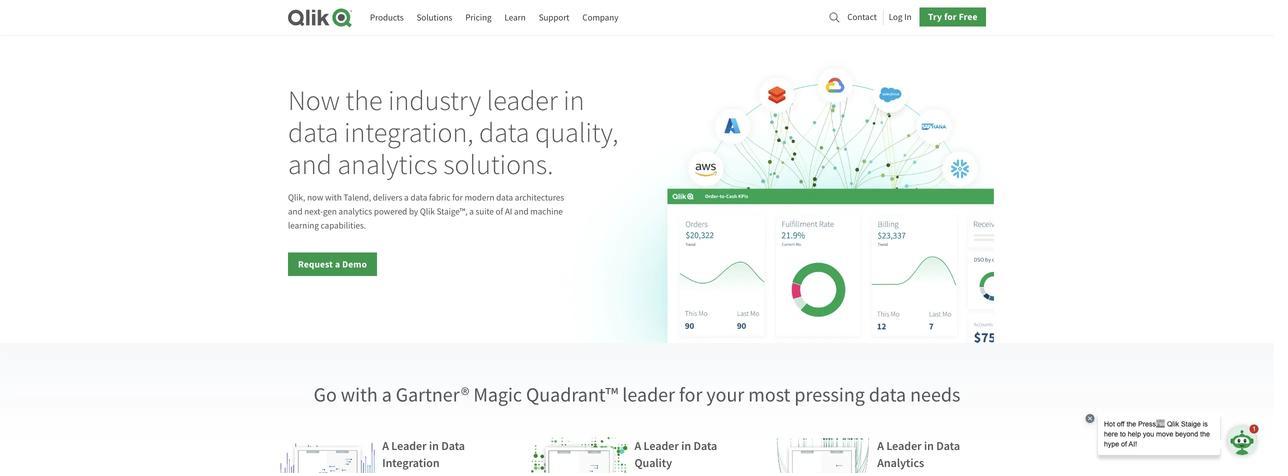 Task type: locate. For each thing, give the bounding box(es) containing it.
for
[[945, 11, 957, 23], [452, 192, 463, 204], [679, 382, 703, 408]]

now
[[288, 84, 340, 119]]

0 horizontal spatial leader
[[487, 84, 558, 119]]

leader for analytics
[[887, 438, 922, 454]]

a inside a leader in data analytics
[[878, 438, 884, 454]]

go
[[314, 382, 337, 408]]

3 data from the left
[[937, 438, 961, 454]]

2 horizontal spatial data
[[937, 438, 961, 454]]

leader for quality
[[644, 438, 679, 454]]

with up gen
[[325, 192, 342, 204]]

data
[[441, 438, 465, 454], [694, 438, 718, 454], [937, 438, 961, 454]]

qlik, now with talend, delivers a data fabric for modern data architectures and next-gen analytics powered by qlik staige™, a suite of ai and machine learning capabilities.
[[288, 192, 564, 232]]

in inside the a leader in data quality
[[682, 438, 691, 454]]

2022 gartner magic quadrant for data quality solutions image
[[531, 437, 628, 473]]

leader inside a leader in data integration
[[391, 438, 427, 454]]

leader up quality
[[644, 438, 679, 454]]

in
[[564, 84, 585, 119], [429, 438, 439, 454], [682, 438, 691, 454], [924, 438, 934, 454]]

try for free
[[929, 11, 978, 23]]

2 a from the left
[[635, 438, 642, 454]]

go with a gartner® magic quadrant™ leader for your most pressing data needs
[[314, 382, 961, 408]]

a left gartner® in the left of the page
[[382, 382, 392, 408]]

a leader in data integration
[[382, 438, 465, 471]]

needs
[[911, 382, 961, 408]]

in for a leader in data integration
[[429, 438, 439, 454]]

0 horizontal spatial leader
[[391, 438, 427, 454]]

in
[[905, 11, 912, 23]]

company
[[583, 12, 619, 24]]

solutions link
[[417, 9, 453, 27]]

3 leader from the left
[[887, 438, 922, 454]]

quality
[[635, 455, 672, 471]]

for inside qlik main element
[[945, 11, 957, 23]]

1 vertical spatial with
[[341, 382, 378, 408]]

by
[[409, 206, 418, 218]]

staige™,
[[437, 206, 468, 218]]

a up quality
[[635, 438, 642, 454]]

a
[[404, 192, 409, 204], [470, 206, 474, 218], [335, 258, 340, 271], [382, 382, 392, 408]]

0 vertical spatial with
[[325, 192, 342, 204]]

your
[[707, 382, 745, 408]]

3 a from the left
[[878, 438, 884, 454]]

0 horizontal spatial a
[[382, 438, 389, 454]]

gartner®
[[396, 382, 470, 408]]

data inside the a leader in data quality
[[694, 438, 718, 454]]

demo
[[342, 258, 367, 271]]

0 vertical spatial for
[[945, 11, 957, 23]]

1 data from the left
[[441, 438, 465, 454]]

a inside a leader in data integration
[[382, 438, 389, 454]]

a right delivers
[[404, 192, 409, 204]]

pricing
[[466, 12, 492, 24]]

leader inside the a leader in data quality
[[644, 438, 679, 454]]

analytics
[[338, 148, 438, 183], [339, 206, 372, 218]]

leader up integration
[[391, 438, 427, 454]]

leader inside a leader in data analytics
[[887, 438, 922, 454]]

capabilities.
[[321, 220, 366, 232]]

1 vertical spatial analytics
[[339, 206, 372, 218]]

architectures
[[515, 192, 564, 204]]

menu bar containing products
[[370, 9, 619, 27]]

1 horizontal spatial a
[[635, 438, 642, 454]]

2 horizontal spatial for
[[945, 11, 957, 23]]

a left suite
[[470, 206, 474, 218]]

the
[[346, 84, 383, 119]]

1 horizontal spatial data
[[694, 438, 718, 454]]

leader up analytics
[[887, 438, 922, 454]]

request a demo link
[[288, 253, 377, 276]]

1 horizontal spatial leader
[[623, 382, 675, 408]]

0 vertical spatial analytics
[[338, 148, 438, 183]]

integration,
[[344, 116, 474, 151]]

data for a leader in data analytics
[[937, 438, 961, 454]]

suite
[[476, 206, 494, 218]]

a up integration
[[382, 438, 389, 454]]

a up analytics
[[878, 438, 884, 454]]

of
[[496, 206, 503, 218]]

and down qlik,
[[288, 206, 303, 218]]

2 leader from the left
[[644, 438, 679, 454]]

next-
[[304, 206, 323, 218]]

qlik,
[[288, 192, 305, 204]]

log
[[889, 11, 903, 23]]

data
[[288, 116, 339, 151], [479, 116, 530, 151], [411, 192, 427, 204], [496, 192, 513, 204], [869, 382, 907, 408]]

free
[[959, 11, 978, 23]]

with right go
[[341, 382, 378, 408]]

and
[[288, 148, 332, 183], [288, 206, 303, 218], [514, 206, 529, 218]]

a for a leader in data integration
[[382, 438, 389, 454]]

1 horizontal spatial leader
[[644, 438, 679, 454]]

2 vertical spatial for
[[679, 382, 703, 408]]

and inside now the industry leader in data integration, data quality, and analytics solutions.
[[288, 148, 332, 183]]

in inside a leader in data analytics
[[924, 438, 934, 454]]

company link
[[583, 9, 619, 27]]

1 horizontal spatial for
[[679, 382, 703, 408]]

products link
[[370, 9, 404, 27]]

leader
[[487, 84, 558, 119], [623, 382, 675, 408]]

contact link
[[848, 9, 877, 25]]

analytics down the talend,
[[339, 206, 372, 218]]

a
[[382, 438, 389, 454], [635, 438, 642, 454], [878, 438, 884, 454]]

0 horizontal spatial data
[[441, 438, 465, 454]]

analytics inside now the industry leader in data integration, data quality, and analytics solutions.
[[338, 148, 438, 183]]

data inside a leader in data analytics
[[937, 438, 961, 454]]

for up staige™,
[[452, 192, 463, 204]]

request a demo
[[298, 258, 367, 271]]

for left your
[[679, 382, 703, 408]]

most
[[749, 382, 791, 408]]

and up now
[[288, 148, 332, 183]]

for right the try
[[945, 11, 957, 23]]

try
[[929, 11, 943, 23]]

pricing link
[[466, 9, 492, 27]]

a left demo
[[335, 258, 340, 271]]

qlik main element
[[370, 8, 987, 27]]

log in
[[889, 11, 912, 23]]

data for a leader in data quality
[[694, 438, 718, 454]]

0 horizontal spatial for
[[452, 192, 463, 204]]

2 horizontal spatial a
[[878, 438, 884, 454]]

0 vertical spatial leader
[[487, 84, 558, 119]]

2 horizontal spatial leader
[[887, 438, 922, 454]]

2 data from the left
[[694, 438, 718, 454]]

2022 gartner magic quadrant for data integration tools image
[[280, 437, 375, 473]]

qlik
[[420, 206, 435, 218]]

1 vertical spatial for
[[452, 192, 463, 204]]

menu bar
[[370, 9, 619, 27]]

analytics up delivers
[[338, 148, 438, 183]]

1 a from the left
[[382, 438, 389, 454]]

with
[[325, 192, 342, 204], [341, 382, 378, 408]]

a inside the a leader in data quality
[[635, 438, 642, 454]]

1 vertical spatial leader
[[623, 382, 675, 408]]

in inside a leader in data integration
[[429, 438, 439, 454]]

modern
[[465, 192, 495, 204]]

leader
[[391, 438, 427, 454], [644, 438, 679, 454], [887, 438, 922, 454]]

in for a leader in data analytics
[[924, 438, 934, 454]]

data inside a leader in data integration
[[441, 438, 465, 454]]

1 leader from the left
[[391, 438, 427, 454]]



Task type: vqa. For each thing, say whether or not it's contained in the screenshot.
Headshot of Mike Capone, CEO, Qlik and the text "Revealing the New Qlik Brand" image
no



Task type: describe. For each thing, give the bounding box(es) containing it.
pressing
[[795, 382, 865, 408]]

delivers
[[373, 192, 403, 204]]

now the industry leader in data integration, data quality, and analytics solutions.
[[288, 84, 619, 183]]

leader for integration
[[391, 438, 427, 454]]

leader inside now the industry leader in data integration, data quality, and analytics solutions.
[[487, 84, 558, 119]]

request
[[298, 258, 333, 271]]

powered
[[374, 206, 407, 218]]

fabric
[[429, 192, 451, 204]]

support
[[539, 12, 570, 24]]

a for a leader in data analytics
[[878, 438, 884, 454]]

contact
[[848, 11, 877, 23]]

learn
[[505, 12, 526, 24]]

in inside now the industry leader in data integration, data quality, and analytics solutions.
[[564, 84, 585, 119]]

gen
[[323, 206, 337, 218]]

analytics
[[878, 455, 925, 471]]

menu bar inside qlik main element
[[370, 9, 619, 27]]

machine
[[531, 206, 563, 218]]

industry
[[388, 84, 481, 119]]

magic
[[474, 382, 522, 408]]

integration
[[382, 455, 440, 471]]

quadrant™
[[526, 382, 619, 408]]

data for a leader in data integration
[[441, 438, 465, 454]]

solutions
[[417, 12, 453, 24]]

a leader in data analytics
[[878, 438, 961, 471]]

a for a leader in data quality
[[635, 438, 642, 454]]

quality,
[[535, 116, 619, 151]]

a leader in data quality
[[635, 438, 718, 471]]

log in link
[[889, 9, 912, 25]]

in for a leader in data quality
[[682, 438, 691, 454]]

go to the home page. image
[[288, 8, 352, 28]]

ai
[[505, 206, 513, 218]]

learning
[[288, 220, 319, 232]]

support link
[[539, 9, 570, 27]]

solutions.
[[443, 148, 554, 183]]

learn link
[[505, 9, 526, 27]]

try for free link
[[920, 8, 987, 27]]

2023 gartner magic quadrant for analytics and business intelligence platforms image
[[774, 437, 871, 473]]

products
[[370, 12, 404, 24]]

for inside qlik, now with talend, delivers a data fabric for modern data architectures and next-gen analytics powered by qlik staige™, a suite of ai and machine learning capabilities.
[[452, 192, 463, 204]]

and right "ai"
[[514, 206, 529, 218]]

with inside qlik, now with talend, delivers a data fabric for modern data architectures and next-gen analytics powered by qlik staige™, a suite of ai and machine learning capabilities.
[[325, 192, 342, 204]]

analytics inside qlik, now with talend, delivers a data fabric for modern data architectures and next-gen analytics powered by qlik staige™, a suite of ai and machine learning capabilities.
[[339, 206, 372, 218]]

now
[[307, 192, 323, 204]]

talend,
[[344, 192, 371, 204]]



